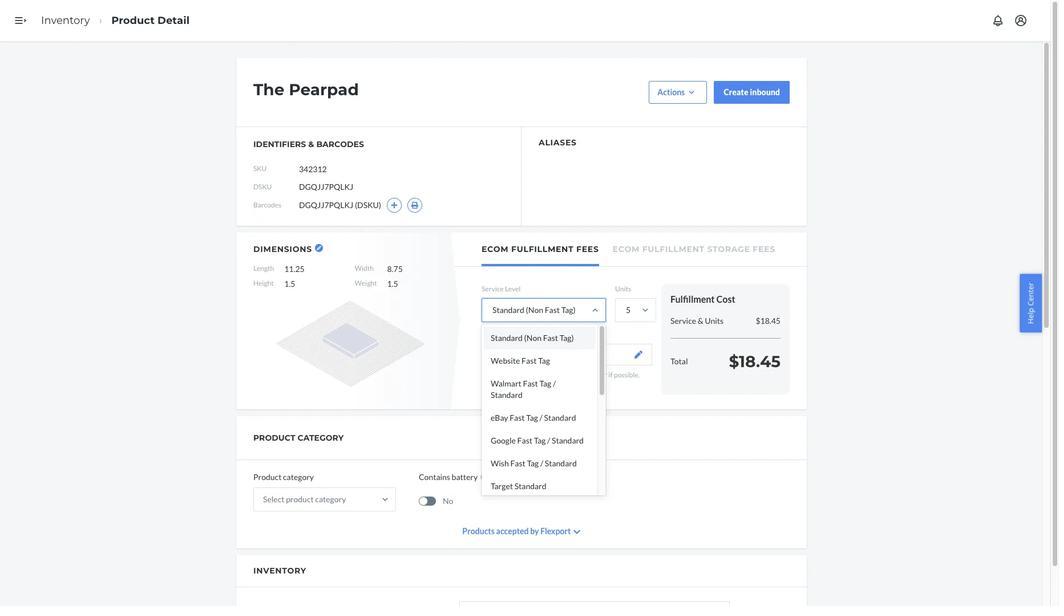 Task type: describe. For each thing, give the bounding box(es) containing it.
0 vertical spatial tag)
[[561, 305, 576, 315]]

$18.45 for service & units
[[756, 316, 781, 326]]

walmart fast tag / standard
[[491, 379, 556, 400]]

fulfillment for fees
[[511, 244, 574, 255]]

1 vertical spatial standard (non fast tag)
[[491, 333, 574, 343]]

tag for walmart
[[540, 379, 551, 389]]

if
[[609, 371, 613, 380]]

by
[[530, 527, 539, 536]]

flexport inside button
[[491, 350, 521, 360]]

standard down level
[[492, 305, 524, 315]]

create inbound
[[724, 87, 780, 97]]

service for service level
[[482, 285, 504, 293]]

5
[[626, 305, 631, 315]]

dgqjj7pqlkj for dgqjj7pqlkj
[[299, 182, 353, 192]]

google fast tag / standard
[[491, 436, 584, 446]]

/ for walmart fast tag / standard
[[553, 379, 556, 389]]

inbound
[[750, 87, 780, 97]]

service level
[[482, 285, 521, 293]]

product category
[[253, 433, 344, 443]]

chevron down image
[[574, 528, 581, 536]]

fast for google
[[517, 436, 532, 446]]

google
[[491, 436, 516, 446]]

likely
[[547, 381, 562, 389]]

ebay fast tag / standard
[[491, 413, 576, 423]]

the pearpad
[[253, 80, 359, 99]]

1 1.5 from the left
[[284, 279, 295, 289]]

will
[[535, 381, 545, 389]]

products accepted by flexport
[[462, 527, 571, 536]]

1 horizontal spatial ship
[[564, 381, 576, 389]]

ecom for ecom fulfillment fees
[[482, 244, 509, 255]]

cost
[[717, 294, 735, 305]]

category
[[298, 433, 344, 443]]

/ for wish fast tag / standard
[[540, 459, 543, 469]]

level
[[505, 285, 521, 293]]

products
[[507, 381, 533, 389]]

print image
[[411, 202, 419, 209]]

0 horizontal spatial a
[[529, 371, 532, 380]]

tab list containing ecom fulfillment fees
[[454, 233, 807, 267]]

no
[[443, 496, 453, 506]]

wish
[[491, 459, 509, 469]]

help center button
[[1020, 274, 1042, 333]]

inventory link
[[41, 14, 90, 27]]

product detail
[[111, 14, 189, 27]]

/ for ebay fast tag / standard
[[540, 413, 543, 423]]

tag for google
[[534, 436, 546, 446]]

inventory inside breadcrumbs navigation
[[41, 14, 90, 27]]

target
[[491, 482, 513, 491]]

ecom fulfillment fees
[[482, 244, 599, 255]]

wish fast tag / standard
[[491, 459, 577, 469]]

ecom for ecom fulfillment storage fees
[[613, 244, 640, 255]]

products
[[462, 527, 495, 536]]

8.75 height
[[253, 264, 403, 288]]

select product category
[[263, 495, 346, 504]]

polybag
[[533, 371, 557, 380]]

select
[[263, 495, 284, 504]]

dsku
[[253, 183, 272, 191]]

breadcrumbs navigation
[[32, 4, 199, 37]]

tag for website
[[538, 356, 550, 366]]

bubble
[[566, 371, 587, 380]]

ecom fulfillment storage fees tab
[[613, 233, 775, 264]]

ebay
[[491, 413, 508, 423]]

heavier
[[482, 381, 505, 389]]

0 vertical spatial standard (non fast tag)
[[492, 305, 576, 315]]

product for product category
[[253, 472, 282, 482]]

possible.
[[614, 371, 640, 380]]

contains
[[419, 472, 450, 482]]

fulfillment for storage
[[642, 244, 705, 255]]

standard down google fast tag / standard
[[545, 459, 577, 469]]

plus image
[[391, 202, 398, 209]]

contains battery
[[419, 472, 478, 482]]

actions button
[[649, 81, 707, 104]]

likely to ship in a polybag or bubble mailer if possible. heavier products will likely ship in a box.
[[482, 371, 640, 389]]

website
[[491, 356, 520, 366]]

help
[[1026, 308, 1036, 324]]

dgqjj7pqlkj (dsku)
[[299, 200, 381, 210]]

8.75
[[387, 264, 403, 274]]

box.
[[589, 381, 601, 389]]

standard up the wish fast tag / standard
[[552, 436, 584, 446]]

product
[[286, 495, 314, 504]]

create
[[724, 87, 748, 97]]

pencil alt image
[[317, 246, 321, 251]]

height
[[253, 279, 274, 288]]

product category
[[253, 472, 314, 482]]

recommended
[[522, 350, 575, 360]]

ecom fulfillment storage fees
[[613, 244, 775, 255]]

service & units
[[671, 316, 724, 326]]

0 horizontal spatial in
[[522, 371, 527, 380]]

standard inside walmart fast tag / standard
[[491, 390, 523, 400]]

dimensions
[[253, 244, 312, 255]]



Task type: vqa. For each thing, say whether or not it's contained in the screenshot.
'Support'
no



Task type: locate. For each thing, give the bounding box(es) containing it.
fast for wish
[[510, 459, 525, 469]]

open notifications image
[[991, 14, 1005, 27]]

fulfillment inside tab
[[511, 244, 574, 255]]

detail
[[158, 14, 189, 27]]

1 horizontal spatial in
[[577, 381, 583, 389]]

walmart
[[491, 379, 521, 389]]

website fast tag
[[491, 356, 550, 366]]

1 vertical spatial ship
[[564, 381, 576, 389]]

fulfillment up 'service & units'
[[671, 294, 715, 305]]

product
[[111, 14, 155, 27], [253, 472, 282, 482]]

fulfillment cost
[[671, 294, 735, 305]]

1 horizontal spatial 1.5
[[387, 279, 398, 289]]

standard (non fast tag)
[[492, 305, 576, 315], [491, 333, 574, 343]]

0 horizontal spatial inventory
[[41, 14, 90, 27]]

1.5 down "11.25"
[[284, 279, 295, 289]]

1 vertical spatial service
[[671, 316, 696, 326]]

1 vertical spatial a
[[584, 381, 588, 389]]

0 horizontal spatial fees
[[576, 244, 599, 255]]

standard
[[492, 305, 524, 315], [491, 333, 523, 343], [491, 390, 523, 400], [544, 413, 576, 423], [552, 436, 584, 446], [545, 459, 577, 469], [515, 482, 546, 491]]

tag
[[538, 356, 550, 366], [540, 379, 551, 389], [526, 413, 538, 423], [534, 436, 546, 446], [527, 459, 539, 469]]

ship right to
[[508, 371, 520, 380]]

standard down walmart
[[491, 390, 523, 400]]

0 vertical spatial (non
[[526, 305, 543, 315]]

service down 'fulfillment cost'
[[671, 316, 696, 326]]

tag for ebay
[[526, 413, 538, 423]]

identifiers
[[253, 139, 306, 150]]

/ up the wish fast tag / standard
[[547, 436, 550, 446]]

accepted
[[496, 527, 529, 536]]

0 vertical spatial in
[[522, 371, 527, 380]]

0 vertical spatial units
[[615, 285, 631, 293]]

standard (non fast tag) up flexport recommended
[[491, 333, 574, 343]]

0 horizontal spatial units
[[615, 285, 631, 293]]

packaging
[[482, 330, 512, 339]]

/ inside walmart fast tag / standard
[[553, 379, 556, 389]]

product for product detail
[[111, 14, 155, 27]]

fees inside tab
[[753, 244, 775, 255]]

tag)
[[561, 305, 576, 315], [560, 333, 574, 343]]

&
[[308, 139, 314, 150], [698, 316, 703, 326]]

2 ecom from the left
[[613, 244, 640, 255]]

open account menu image
[[1014, 14, 1028, 27]]

tab list
[[454, 233, 807, 267]]

barcodes
[[316, 139, 364, 150]]

open navigation image
[[14, 14, 27, 27]]

1 vertical spatial tag)
[[560, 333, 574, 343]]

standard up google fast tag / standard
[[544, 413, 576, 423]]

0 vertical spatial category
[[283, 472, 314, 482]]

pen image
[[635, 351, 643, 359]]

1 vertical spatial dgqjj7pqlkj
[[299, 200, 353, 210]]

ecom inside tab
[[613, 244, 640, 255]]

fast for walmart
[[523, 379, 538, 389]]

1 vertical spatial in
[[577, 381, 583, 389]]

0 vertical spatial $18.45
[[756, 316, 781, 326]]

fast for ebay
[[510, 413, 525, 423]]

in up 'products'
[[522, 371, 527, 380]]

$18.45
[[756, 316, 781, 326], [729, 352, 781, 371]]

barcodes
[[253, 201, 281, 210]]

1 vertical spatial category
[[315, 495, 346, 504]]

product
[[253, 433, 295, 443]]

flexport recommended
[[491, 350, 575, 360]]

fulfillment left the storage
[[642, 244, 705, 255]]

product left detail
[[111, 14, 155, 27]]

0 horizontal spatial product
[[111, 14, 155, 27]]

1 vertical spatial (non
[[524, 333, 542, 343]]

aliases
[[539, 138, 577, 148]]

& left barcodes
[[308, 139, 314, 150]]

1 dgqjj7pqlkj from the top
[[299, 182, 353, 192]]

/ down google fast tag / standard
[[540, 459, 543, 469]]

1 fees from the left
[[576, 244, 599, 255]]

/ left or
[[553, 379, 556, 389]]

ecom
[[482, 244, 509, 255], [613, 244, 640, 255]]

product up select
[[253, 472, 282, 482]]

2 dgqjj7pqlkj from the top
[[299, 200, 353, 210]]

1 horizontal spatial fees
[[753, 244, 775, 255]]

product inside breadcrumbs navigation
[[111, 14, 155, 27]]

target standard
[[491, 482, 546, 491]]

(dsku)
[[355, 200, 381, 210]]

fees inside tab
[[576, 244, 599, 255]]

1 horizontal spatial inventory
[[253, 566, 306, 576]]

service for service & units
[[671, 316, 696, 326]]

length
[[253, 264, 274, 273]]

category right product at left
[[315, 495, 346, 504]]

0 horizontal spatial ecom
[[482, 244, 509, 255]]

create inbound button
[[714, 81, 790, 104]]

1.5 down 8.75
[[387, 279, 398, 289]]

1 ecom from the left
[[482, 244, 509, 255]]

flexport recommended button
[[482, 344, 652, 366]]

a left box.
[[584, 381, 588, 389]]

the
[[253, 80, 284, 99]]

1.5
[[284, 279, 295, 289], [387, 279, 398, 289]]

ship
[[508, 371, 520, 380], [564, 381, 576, 389]]

ship down bubble
[[564, 381, 576, 389]]

a
[[529, 371, 532, 380], [584, 381, 588, 389]]

0 horizontal spatial service
[[482, 285, 504, 293]]

inventory
[[41, 14, 90, 27], [253, 566, 306, 576]]

0 vertical spatial flexport
[[491, 350, 521, 360]]

0 vertical spatial service
[[482, 285, 504, 293]]

in
[[522, 371, 527, 380], [577, 381, 583, 389]]

0 horizontal spatial ship
[[508, 371, 520, 380]]

/
[[553, 379, 556, 389], [540, 413, 543, 423], [547, 436, 550, 446], [540, 459, 543, 469]]

storage
[[707, 244, 750, 255]]

ecom fulfillment fees tab
[[482, 233, 599, 266]]

standard down the wish fast tag / standard
[[515, 482, 546, 491]]

total
[[671, 357, 688, 366]]

0 vertical spatial product
[[111, 14, 155, 27]]

likely
[[482, 371, 499, 380]]

0 vertical spatial dgqjj7pqlkj
[[299, 182, 353, 192]]

& down 'fulfillment cost'
[[698, 316, 703, 326]]

sku
[[253, 165, 267, 173]]

fast for website
[[522, 356, 537, 366]]

1 horizontal spatial product
[[253, 472, 282, 482]]

standard up 'website'
[[491, 333, 523, 343]]

1 vertical spatial flexport
[[540, 527, 571, 536]]

/ up google fast tag / standard
[[540, 413, 543, 423]]

0 horizontal spatial flexport
[[491, 350, 521, 360]]

flexport right by
[[540, 527, 571, 536]]

center
[[1026, 283, 1036, 306]]

1 horizontal spatial service
[[671, 316, 696, 326]]

2 fees from the left
[[753, 244, 775, 255]]

service left level
[[482, 285, 504, 293]]

ecom inside tab
[[482, 244, 509, 255]]

to
[[500, 371, 507, 380]]

in down bubble
[[577, 381, 583, 389]]

help center
[[1026, 283, 1036, 324]]

service level element
[[482, 299, 606, 498]]

0 vertical spatial inventory
[[41, 14, 90, 27]]

$18.45 for total
[[729, 352, 781, 371]]

0 vertical spatial &
[[308, 139, 314, 150]]

fulfillment inside tab
[[642, 244, 705, 255]]

actions
[[658, 87, 685, 97]]

a up 'products'
[[529, 371, 532, 380]]

tag for wish
[[527, 459, 539, 469]]

weight
[[355, 279, 377, 288]]

1 vertical spatial $18.45
[[729, 352, 781, 371]]

fast
[[545, 305, 560, 315], [543, 333, 558, 343], [522, 356, 537, 366], [523, 379, 538, 389], [510, 413, 525, 423], [517, 436, 532, 446], [510, 459, 525, 469]]

/ for google fast tag / standard
[[547, 436, 550, 446]]

0 horizontal spatial category
[[283, 472, 314, 482]]

11.25
[[284, 264, 305, 274]]

fees
[[576, 244, 599, 255], [753, 244, 775, 255]]

flexport
[[491, 350, 521, 360], [540, 527, 571, 536]]

units down 'fulfillment cost'
[[705, 316, 724, 326]]

units
[[615, 285, 631, 293], [705, 316, 724, 326]]

0 vertical spatial ship
[[508, 371, 520, 380]]

& for identifiers
[[308, 139, 314, 150]]

1 vertical spatial &
[[698, 316, 703, 326]]

tag inside walmart fast tag / standard
[[540, 379, 551, 389]]

2 1.5 from the left
[[387, 279, 398, 289]]

0 horizontal spatial 1.5
[[284, 279, 295, 289]]

fulfillment
[[511, 244, 574, 255], [642, 244, 705, 255], [671, 294, 715, 305]]

dgqjj7pqlkj up dgqjj7pqlkj (dsku) in the top left of the page
[[299, 182, 353, 192]]

None text field
[[299, 158, 384, 180]]

1 horizontal spatial &
[[698, 316, 703, 326]]

& for service
[[698, 316, 703, 326]]

1 horizontal spatial ecom
[[613, 244, 640, 255]]

dgqjj7pqlkj for dgqjj7pqlkj (dsku)
[[299, 200, 353, 210]]

1 horizontal spatial units
[[705, 316, 724, 326]]

standard (non fast tag) down level
[[492, 305, 576, 315]]

or
[[558, 371, 565, 380]]

units up 5
[[615, 285, 631, 293]]

width
[[355, 264, 374, 273]]

service
[[482, 285, 504, 293], [671, 316, 696, 326]]

1 horizontal spatial a
[[584, 381, 588, 389]]

1 vertical spatial units
[[705, 316, 724, 326]]

identifiers & barcodes
[[253, 139, 364, 150]]

dgqjj7pqlkj left (dsku) at left top
[[299, 200, 353, 210]]

fulfillment up level
[[511, 244, 574, 255]]

1 vertical spatial product
[[253, 472, 282, 482]]

0 vertical spatial a
[[529, 371, 532, 380]]

0 horizontal spatial &
[[308, 139, 314, 150]]

battery
[[452, 472, 478, 482]]

flexport up to
[[491, 350, 521, 360]]

pearpad
[[289, 80, 359, 99]]

(non
[[526, 305, 543, 315], [524, 333, 542, 343]]

1 vertical spatial inventory
[[253, 566, 306, 576]]

fast inside walmart fast tag / standard
[[523, 379, 538, 389]]

product detail link
[[111, 14, 189, 27]]

1 horizontal spatial category
[[315, 495, 346, 504]]

1 horizontal spatial flexport
[[540, 527, 571, 536]]

mailer
[[588, 371, 607, 380]]

category up product at left
[[283, 472, 314, 482]]



